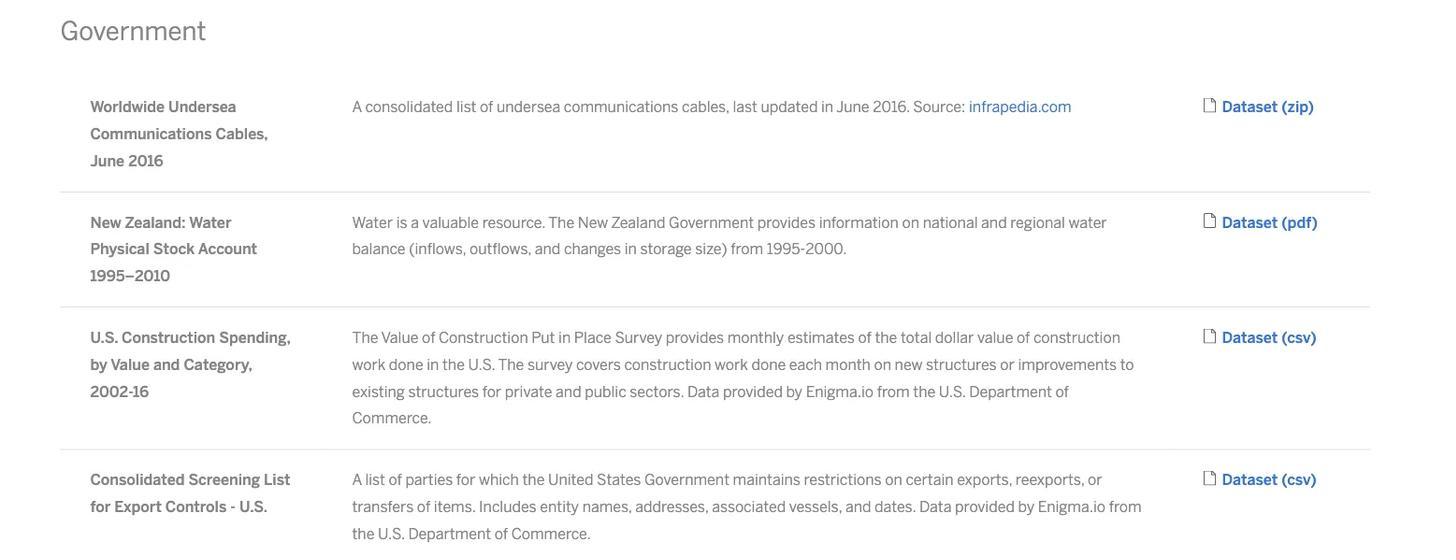 Task type: locate. For each thing, give the bounding box(es) containing it.
u.s. left survey
[[468, 356, 495, 374]]

spending,
[[219, 329, 290, 347]]

sectors.
[[630, 383, 684, 401]]

water up account
[[189, 214, 232, 231]]

storage
[[640, 240, 692, 258]]

and left regional
[[981, 214, 1007, 231]]

0 horizontal spatial by
[[90, 356, 107, 374]]

1 vertical spatial construction
[[624, 356, 711, 374]]

for up items.
[[456, 471, 476, 489]]

1 horizontal spatial water
[[352, 214, 393, 231]]

zealand:
[[125, 214, 186, 231]]

1 vertical spatial by
[[786, 383, 803, 401]]

provides up "1995-"
[[757, 214, 816, 231]]

0 horizontal spatial value
[[111, 356, 150, 374]]

last
[[733, 98, 758, 116]]

0 vertical spatial provided
[[723, 383, 783, 401]]

new inside new zealand: water physical stock account 1995–2010
[[90, 214, 121, 231]]

data right sectors.
[[687, 383, 720, 401]]

2 vertical spatial the
[[498, 356, 524, 374]]

and inside a list of parties for which the united states government maintains restrictions on certain exports, reexports, or transfers of items. includes entity names, addresses, associated vessels, and dates. data provided by enigma.io from the u.s. department of commerce.
[[846, 498, 871, 516]]

1 horizontal spatial done
[[752, 356, 786, 374]]

1 horizontal spatial construction
[[439, 329, 528, 347]]

0 vertical spatial from
[[731, 240, 764, 258]]

from
[[731, 240, 764, 258], [877, 383, 910, 401], [1109, 498, 1142, 516]]

1 horizontal spatial commerce.
[[511, 525, 591, 543]]

covers
[[576, 356, 621, 374]]

0 vertical spatial commerce.
[[352, 410, 432, 428]]

cables,
[[216, 125, 268, 143]]

dataset for a list of parties for which the united states government maintains restrictions on certain exports, reexports, or transfers of items. includes entity names, addresses, associated vessels, and dates. data provided by enigma.io from the u.s. department of commerce.
[[1222, 471, 1278, 489]]

of down includes
[[495, 525, 508, 543]]

enigma.io
[[806, 383, 874, 401], [1038, 498, 1106, 516]]

a
[[352, 98, 362, 116], [352, 471, 362, 489]]

provided down monthly at the right
[[723, 383, 783, 401]]

) for water is a valuable resource. the new zealand government provides information on national and regional water balance (inflows, outflows, and changes in storage size) from 1995-2000.
[[1312, 214, 1318, 231]]

0 vertical spatial on
[[902, 214, 920, 231]]

value up existing
[[381, 329, 419, 347]]

from inside water is a valuable resource. the new zealand government provides information on national and regional water balance (inflows, outflows, and changes in storage size) from 1995-2000.
[[731, 240, 764, 258]]

( for the value of construction put in place survey provides monthly estimates of the total dollar value of construction work done in the u.s. the survey covers construction work done each month on new structures or improvements to existing structures for private and public sectors. data provided by enigma.io from the u.s. department of commerce.
[[1282, 329, 1287, 347]]

government up the addresses,
[[645, 471, 730, 489]]

provided down exports,
[[955, 498, 1015, 516]]

-
[[230, 498, 236, 516]]

value up 16
[[111, 356, 150, 374]]

total
[[901, 329, 932, 347]]

new up physical
[[90, 214, 121, 231]]

and
[[981, 214, 1007, 231], [535, 240, 561, 258], [153, 356, 180, 374], [556, 383, 582, 401], [846, 498, 871, 516]]

0 horizontal spatial for
[[90, 498, 111, 516]]

1 horizontal spatial department
[[969, 383, 1052, 401]]

on inside a list of parties for which the united states government maintains restrictions on certain exports, reexports, or transfers of items. includes entity names, addresses, associated vessels, and dates. data provided by enigma.io from the u.s. department of commerce.
[[885, 471, 903, 489]]

2 a from the top
[[352, 471, 362, 489]]

1 water from the left
[[189, 214, 232, 231]]

2 horizontal spatial by
[[1018, 498, 1035, 516]]

june inside worldwide undersea communications cables, june 2016
[[90, 152, 125, 170]]

work up existing
[[352, 356, 386, 374]]

department down value
[[969, 383, 1052, 401]]

0 horizontal spatial provides
[[666, 329, 724, 347]]

1 vertical spatial csv
[[1287, 471, 1311, 489]]

u.s. right -
[[240, 498, 268, 516]]

month
[[826, 356, 871, 374]]

u.s. construction spending, by value and category, 2002-16
[[90, 329, 290, 401]]

water inside water is a valuable resource. the new zealand government provides information on national and regional water balance (inflows, outflows, and changes in storage size) from 1995-2000.
[[352, 214, 393, 231]]

government inside a list of parties for which the united states government maintains restrictions on certain exports, reexports, or transfers of items. includes entity names, addresses, associated vessels, and dates. data provided by enigma.io from the u.s. department of commerce.
[[645, 471, 730, 489]]

new
[[90, 214, 121, 231], [578, 214, 608, 231]]

2 new from the left
[[578, 214, 608, 231]]

enigma.io down reexports,
[[1038, 498, 1106, 516]]

0 vertical spatial or
[[1000, 356, 1015, 374]]

2 horizontal spatial from
[[1109, 498, 1142, 516]]

0 horizontal spatial new
[[90, 214, 121, 231]]

2 horizontal spatial for
[[482, 383, 502, 401]]

0 horizontal spatial department
[[408, 525, 491, 543]]

place
[[574, 329, 612, 347]]

department inside the value of construction put in place survey provides monthly estimates of the total dollar value of construction work done in the u.s. the survey covers construction work done each month on new structures or improvements to existing structures for private and public sectors. data provided by enigma.io from the u.s. department of commerce.
[[969, 383, 1052, 401]]

) for a list of parties for which the united states government maintains restrictions on certain exports, reexports, or transfers of items. includes entity names, addresses, associated vessels, and dates. data provided by enigma.io from the u.s. department of commerce.
[[1311, 471, 1317, 489]]

0 horizontal spatial construction
[[624, 356, 711, 374]]

2 dataset ( csv ) from the top
[[1222, 471, 1317, 489]]

department down items.
[[408, 525, 491, 543]]

0 vertical spatial dataset ( csv )
[[1222, 329, 1317, 347]]

by
[[90, 356, 107, 374], [786, 383, 803, 401], [1018, 498, 1035, 516]]

done down monthly at the right
[[752, 356, 786, 374]]

done
[[389, 356, 423, 374], [752, 356, 786, 374]]

work
[[352, 356, 386, 374], [715, 356, 748, 374]]

(
[[1282, 98, 1288, 116], [1282, 214, 1288, 231], [1282, 329, 1287, 347], [1282, 471, 1287, 489]]

a
[[411, 214, 419, 231]]

1 horizontal spatial by
[[786, 383, 803, 401]]

or
[[1000, 356, 1015, 374], [1088, 471, 1103, 489]]

on left the new
[[874, 356, 892, 374]]

government inside water is a valuable resource. the new zealand government provides information on national and regional water balance (inflows, outflows, and changes in storage size) from 1995-2000.
[[669, 214, 754, 231]]

1 horizontal spatial for
[[456, 471, 476, 489]]

done up existing
[[389, 356, 423, 374]]

2 vertical spatial by
[[1018, 498, 1035, 516]]

of up transfers
[[389, 471, 402, 489]]

government up worldwide
[[60, 16, 206, 47]]

2 work from the left
[[715, 356, 748, 374]]

new up changes
[[578, 214, 608, 231]]

1 horizontal spatial june
[[837, 98, 870, 116]]

the up the private
[[498, 356, 524, 374]]

june left 2016
[[90, 152, 125, 170]]

1 csv from the top
[[1287, 329, 1311, 347]]

0 vertical spatial for
[[482, 383, 502, 401]]

0 horizontal spatial construction
[[122, 329, 215, 347]]

2 vertical spatial from
[[1109, 498, 1142, 516]]

1995-
[[767, 240, 806, 258]]

a consolidated list of undersea communications cables, last updated in june 2016. source: infrapedia.com
[[352, 98, 1072, 116]]

1 vertical spatial june
[[90, 152, 125, 170]]

csv for a list of parties for which the united states government maintains restrictions on certain exports, reexports, or transfers of items. includes entity names, addresses, associated vessels, and dates. data provided by enigma.io from the u.s. department of commerce.
[[1287, 471, 1311, 489]]

on
[[902, 214, 920, 231], [874, 356, 892, 374], [885, 471, 903, 489]]

exports,
[[957, 471, 1012, 489]]

and down survey
[[556, 383, 582, 401]]

u.s. down transfers
[[378, 525, 405, 543]]

0 vertical spatial june
[[837, 98, 870, 116]]

2 csv from the top
[[1287, 471, 1311, 489]]

by inside the u.s. construction spending, by value and category, 2002-16
[[90, 356, 107, 374]]

construction up the improvements
[[1034, 329, 1121, 347]]

1 horizontal spatial the
[[498, 356, 524, 374]]

1 new from the left
[[90, 214, 121, 231]]

list inside a list of parties for which the united states government maintains restrictions on certain exports, reexports, or transfers of items. includes entity names, addresses, associated vessels, and dates. data provided by enigma.io from the u.s. department of commerce.
[[365, 471, 385, 489]]

data
[[687, 383, 720, 401], [920, 498, 952, 516]]

0 vertical spatial department
[[969, 383, 1052, 401]]

1 vertical spatial structures
[[408, 383, 479, 401]]

1 vertical spatial commerce.
[[511, 525, 591, 543]]

water is a valuable resource. the new zealand government provides information on national and regional water balance (inflows, outflows, and changes in storage size) from 1995-2000.
[[352, 214, 1107, 258]]

water
[[1069, 214, 1107, 231]]

u.s.
[[90, 329, 118, 347], [468, 356, 495, 374], [939, 383, 966, 401], [240, 498, 268, 516], [378, 525, 405, 543]]

value
[[978, 329, 1014, 347]]

0 horizontal spatial list
[[365, 471, 385, 489]]

on inside the value of construction put in place survey provides monthly estimates of the total dollar value of construction work done in the u.s. the survey covers construction work done each month on new structures or improvements to existing structures for private and public sectors. data provided by enigma.io from the u.s. department of commerce.
[[874, 356, 892, 374]]

)
[[1308, 98, 1314, 116], [1312, 214, 1318, 231], [1311, 329, 1317, 347], [1311, 471, 1317, 489]]

2 vertical spatial on
[[885, 471, 903, 489]]

2 ( from the top
[[1282, 214, 1288, 231]]

structures down dollar
[[926, 356, 997, 374]]

1 horizontal spatial data
[[920, 498, 952, 516]]

0 horizontal spatial structures
[[408, 383, 479, 401]]

work down monthly at the right
[[715, 356, 748, 374]]

1 horizontal spatial enigma.io
[[1038, 498, 1106, 516]]

entity
[[540, 498, 579, 516]]

1 dataset from the top
[[1222, 98, 1278, 116]]

value
[[381, 329, 419, 347], [111, 356, 150, 374]]

list up transfers
[[365, 471, 385, 489]]

provides
[[757, 214, 816, 231], [666, 329, 724, 347]]

includes
[[479, 498, 537, 516]]

a inside a list of parties for which the united states government maintains restrictions on certain exports, reexports, or transfers of items. includes entity names, addresses, associated vessels, and dates. data provided by enigma.io from the u.s. department of commerce.
[[352, 471, 362, 489]]

a up transfers
[[352, 471, 362, 489]]

1 vertical spatial data
[[920, 498, 952, 516]]

0 horizontal spatial done
[[389, 356, 423, 374]]

1 vertical spatial department
[[408, 525, 491, 543]]

) for the value of construction put in place survey provides monthly estimates of the total dollar value of construction work done in the u.s. the survey covers construction work done each month on new structures or improvements to existing structures for private and public sectors. data provided by enigma.io from the u.s. department of commerce.
[[1311, 329, 1317, 347]]

1 vertical spatial from
[[877, 383, 910, 401]]

1 vertical spatial dataset ( csv )
[[1222, 471, 1317, 489]]

provides inside the value of construction put in place survey provides monthly estimates of the total dollar value of construction work done in the u.s. the survey covers construction work done each month on new structures or improvements to existing structures for private and public sectors. data provided by enigma.io from the u.s. department of commerce.
[[666, 329, 724, 347]]

1 horizontal spatial provides
[[757, 214, 816, 231]]

construction up category,
[[122, 329, 215, 347]]

list right "consolidated"
[[456, 98, 477, 116]]

certain
[[906, 471, 954, 489]]

1 horizontal spatial new
[[578, 214, 608, 231]]

1 vertical spatial on
[[874, 356, 892, 374]]

by down reexports,
[[1018, 498, 1035, 516]]

commerce. down "entity"
[[511, 525, 591, 543]]

the up changes
[[548, 214, 575, 231]]

2 horizontal spatial the
[[548, 214, 575, 231]]

0 vertical spatial by
[[90, 356, 107, 374]]

structures right existing
[[408, 383, 479, 401]]

0 horizontal spatial enigma.io
[[806, 383, 874, 401]]

communications
[[90, 125, 212, 143]]

1 vertical spatial government
[[669, 214, 754, 231]]

0 horizontal spatial water
[[189, 214, 232, 231]]

for left export
[[90, 498, 111, 516]]

in inside water is a valuable resource. the new zealand government provides information on national and regional water balance (inflows, outflows, and changes in storage size) from 1995-2000.
[[625, 240, 637, 258]]

national
[[923, 214, 978, 231]]

0 horizontal spatial june
[[90, 152, 125, 170]]

construction
[[122, 329, 215, 347], [439, 329, 528, 347]]

1 construction from the left
[[122, 329, 215, 347]]

construction
[[1034, 329, 1121, 347], [624, 356, 711, 374]]

and left category,
[[153, 356, 180, 374]]

1 vertical spatial a
[[352, 471, 362, 489]]

june
[[837, 98, 870, 116], [90, 152, 125, 170]]

enigma.io down the month
[[806, 383, 874, 401]]

by down each
[[786, 383, 803, 401]]

1 dataset ( csv ) from the top
[[1222, 329, 1317, 347]]

provides right survey
[[666, 329, 724, 347]]

commerce. inside a list of parties for which the united states government maintains restrictions on certain exports, reexports, or transfers of items. includes entity names, addresses, associated vessels, and dates. data provided by enigma.io from the u.s. department of commerce.
[[511, 525, 591, 543]]

department
[[969, 383, 1052, 401], [408, 525, 491, 543]]

4 dataset from the top
[[1222, 471, 1278, 489]]

3 dataset from the top
[[1222, 329, 1278, 347]]

for inside the consolidated screening list for export controls - u.s.
[[90, 498, 111, 516]]

2 water from the left
[[352, 214, 393, 231]]

by up 2002-
[[90, 356, 107, 374]]

4 ( from the top
[[1282, 471, 1287, 489]]

department inside a list of parties for which the united states government maintains restrictions on certain exports, reexports, or transfers of items. includes entity names, addresses, associated vessels, and dates. data provided by enigma.io from the u.s. department of commerce.
[[408, 525, 491, 543]]

the
[[548, 214, 575, 231], [352, 329, 378, 347], [498, 356, 524, 374]]

1 horizontal spatial or
[[1088, 471, 1103, 489]]

u.s. up 2002-
[[90, 329, 118, 347]]

a for a consolidated list of undersea communications cables, last updated in june 2016. source: infrapedia.com
[[352, 98, 362, 116]]

provided inside a list of parties for which the united states government maintains restrictions on certain exports, reexports, or transfers of items. includes entity names, addresses, associated vessels, and dates. data provided by enigma.io from the u.s. department of commerce.
[[955, 498, 1015, 516]]

2 construction from the left
[[439, 329, 528, 347]]

0 vertical spatial structures
[[926, 356, 997, 374]]

or right reexports,
[[1088, 471, 1103, 489]]

survey
[[528, 356, 573, 374]]

u.s. inside a list of parties for which the united states government maintains restrictions on certain exports, reexports, or transfers of items. includes entity names, addresses, associated vessels, and dates. data provided by enigma.io from the u.s. department of commerce.
[[378, 525, 405, 543]]

of up the month
[[858, 329, 872, 347]]

by inside the value of construction put in place survey provides monthly estimates of the total dollar value of construction work done in the u.s. the survey covers construction work done each month on new structures or improvements to existing structures for private and public sectors. data provided by enigma.io from the u.s. department of commerce.
[[786, 383, 803, 401]]

0 vertical spatial the
[[548, 214, 575, 231]]

u.s. down dollar
[[939, 383, 966, 401]]

a left "consolidated"
[[352, 98, 362, 116]]

0 vertical spatial provides
[[757, 214, 816, 231]]

2 vertical spatial government
[[645, 471, 730, 489]]

june left 2016.
[[837, 98, 870, 116]]

0 horizontal spatial from
[[731, 240, 764, 258]]

0 horizontal spatial data
[[687, 383, 720, 401]]

and down restrictions
[[846, 498, 871, 516]]

government
[[60, 16, 206, 47], [669, 214, 754, 231], [645, 471, 730, 489]]

0 vertical spatial enigma.io
[[806, 383, 874, 401]]

1 vertical spatial the
[[352, 329, 378, 347]]

a for a list of parties for which the united states government maintains restrictions on certain exports, reexports, or transfers of items. includes entity names, addresses, associated vessels, and dates. data provided by enigma.io from the u.s. department of commerce.
[[352, 471, 362, 489]]

consolidated
[[90, 471, 185, 489]]

dataset ( csv )
[[1222, 329, 1317, 347], [1222, 471, 1317, 489]]

0 horizontal spatial or
[[1000, 356, 1015, 374]]

construction up sectors.
[[624, 356, 711, 374]]

monthly
[[728, 329, 784, 347]]

on left national
[[902, 214, 920, 231]]

structures
[[926, 356, 997, 374], [408, 383, 479, 401]]

0 horizontal spatial commerce.
[[352, 410, 432, 428]]

1 vertical spatial list
[[365, 471, 385, 489]]

2 vertical spatial for
[[90, 498, 111, 516]]

2 dataset from the top
[[1222, 214, 1278, 231]]

resource.
[[482, 214, 545, 231]]

1 a from the top
[[352, 98, 362, 116]]

outflows,
[[470, 240, 531, 258]]

of down the improvements
[[1056, 383, 1069, 401]]

for
[[482, 383, 502, 401], [456, 471, 476, 489], [90, 498, 111, 516]]

dataset for the value of construction put in place survey provides monthly estimates of the total dollar value of construction work done in the u.s. the survey covers construction work done each month on new structures or improvements to existing structures for private and public sectors. data provided by enigma.io from the u.s. department of commerce.
[[1222, 329, 1278, 347]]

the up existing
[[352, 329, 378, 347]]

water inside new zealand: water physical stock account 1995–2010
[[189, 214, 232, 231]]

0 vertical spatial construction
[[1034, 329, 1121, 347]]

water up 'balance'
[[352, 214, 393, 231]]

1 vertical spatial enigma.io
[[1038, 498, 1106, 516]]

0 vertical spatial value
[[381, 329, 419, 347]]

0 vertical spatial data
[[687, 383, 720, 401]]

value inside the value of construction put in place survey provides monthly estimates of the total dollar value of construction work done in the u.s. the survey covers construction work done each month on new structures or improvements to existing structures for private and public sectors. data provided by enigma.io from the u.s. department of commerce.
[[381, 329, 419, 347]]

commerce.
[[352, 410, 432, 428], [511, 525, 591, 543]]

or down value
[[1000, 356, 1015, 374]]

2 done from the left
[[752, 356, 786, 374]]

1 vertical spatial provided
[[955, 498, 1015, 516]]

1 horizontal spatial from
[[877, 383, 910, 401]]

1 horizontal spatial value
[[381, 329, 419, 347]]

the value of construction put in place survey provides monthly estimates of the total dollar value of construction work done in the u.s. the survey covers construction work done each month on new structures or improvements to existing structures for private and public sectors. data provided by enigma.io from the u.s. department of commerce.
[[352, 329, 1134, 428]]

construction left put
[[439, 329, 528, 347]]

1 horizontal spatial provided
[[955, 498, 1015, 516]]

1 horizontal spatial structures
[[926, 356, 997, 374]]

0 vertical spatial csv
[[1287, 329, 1311, 347]]

source:
[[913, 98, 966, 116]]

dataset ( csv ) for the value of construction put in place survey provides monthly estimates of the total dollar value of construction work done in the u.s. the survey covers construction work done each month on new structures or improvements to existing structures for private and public sectors. data provided by enigma.io from the u.s. department of commerce.
[[1222, 329, 1317, 347]]

1 vertical spatial or
[[1088, 471, 1103, 489]]

1 horizontal spatial construction
[[1034, 329, 1121, 347]]

1 vertical spatial for
[[456, 471, 476, 489]]

government up size)
[[669, 214, 754, 231]]

0 horizontal spatial work
[[352, 356, 386, 374]]

data down certain
[[920, 498, 952, 516]]

new
[[895, 356, 923, 374]]

1 vertical spatial provides
[[666, 329, 724, 347]]

0 vertical spatial a
[[352, 98, 362, 116]]

items.
[[434, 498, 476, 516]]

commerce. down existing
[[352, 410, 432, 428]]

0 vertical spatial list
[[456, 98, 477, 116]]

0 horizontal spatial the
[[352, 329, 378, 347]]

1 horizontal spatial work
[[715, 356, 748, 374]]

new inside water is a valuable resource. the new zealand government provides information on national and regional water balance (inflows, outflows, and changes in storage size) from 1995-2000.
[[578, 214, 608, 231]]

1 vertical spatial value
[[111, 356, 150, 374]]

1995–2010
[[90, 267, 170, 285]]

infrapedia.com
[[969, 98, 1072, 116]]

list
[[456, 98, 477, 116], [365, 471, 385, 489]]

0 horizontal spatial provided
[[723, 383, 783, 401]]

for left the private
[[482, 383, 502, 401]]

3 ( from the top
[[1282, 329, 1287, 347]]

on up dates. on the right bottom
[[885, 471, 903, 489]]



Task type: describe. For each thing, give the bounding box(es) containing it.
names,
[[582, 498, 632, 516]]

or inside the value of construction put in place survey provides monthly estimates of the total dollar value of construction work done in the u.s. the survey covers construction work done each month on new structures or improvements to existing structures for private and public sectors. data provided by enigma.io from the u.s. department of commerce.
[[1000, 356, 1015, 374]]

consolidated screening list for export controls - u.s.
[[90, 471, 290, 516]]

balance
[[352, 240, 406, 258]]

undersea
[[168, 98, 236, 116]]

from inside the value of construction put in place survey provides monthly estimates of the total dollar value of construction work done in the u.s. the survey covers construction work done each month on new structures or improvements to existing structures for private and public sectors. data provided by enigma.io from the u.s. department of commerce.
[[877, 383, 910, 401]]

physical
[[90, 240, 149, 258]]

1 horizontal spatial list
[[456, 98, 477, 116]]

category,
[[184, 356, 252, 374]]

export
[[114, 498, 162, 516]]

survey
[[615, 329, 662, 347]]

1 done from the left
[[389, 356, 423, 374]]

addresses,
[[635, 498, 709, 516]]

zip
[[1288, 98, 1308, 116]]

( for a list of parties for which the united states government maintains restrictions on certain exports, reexports, or transfers of items. includes entity names, addresses, associated vessels, and dates. data provided by enigma.io from the u.s. department of commerce.
[[1282, 471, 1287, 489]]

enigma.io inside a list of parties for which the united states government maintains restrictions on certain exports, reexports, or transfers of items. includes entity names, addresses, associated vessels, and dates. data provided by enigma.io from the u.s. department of commerce.
[[1038, 498, 1106, 516]]

dollar
[[935, 329, 974, 347]]

dates.
[[875, 498, 916, 516]]

1 work from the left
[[352, 356, 386, 374]]

0 vertical spatial government
[[60, 16, 206, 47]]

maintains
[[733, 471, 801, 489]]

value inside the u.s. construction spending, by value and category, 2002-16
[[111, 356, 150, 374]]

zealand
[[611, 214, 666, 231]]

2000.
[[806, 240, 847, 258]]

is
[[396, 214, 407, 231]]

states
[[597, 471, 641, 489]]

changes
[[564, 240, 621, 258]]

each
[[789, 356, 822, 374]]

regional
[[1011, 214, 1065, 231]]

estimates
[[788, 329, 855, 347]]

screening
[[188, 471, 260, 489]]

( for water is a valuable resource. the new zealand government provides information on national and regional water balance (inflows, outflows, and changes in storage size) from 1995-2000.
[[1282, 214, 1288, 231]]

account
[[198, 240, 257, 258]]

worldwide
[[90, 98, 165, 116]]

associated
[[712, 498, 786, 516]]

of right value
[[1017, 329, 1030, 347]]

infrapedia.com link
[[969, 98, 1072, 116]]

information
[[819, 214, 899, 231]]

which
[[479, 471, 519, 489]]

construction inside the u.s. construction spending, by value and category, 2002-16
[[122, 329, 215, 347]]

dataset ( zip )
[[1222, 98, 1314, 116]]

and down resource.
[[535, 240, 561, 258]]

controls
[[165, 498, 227, 516]]

for inside the value of construction put in place survey provides monthly estimates of the total dollar value of construction work done in the u.s. the survey covers construction work done each month on new structures or improvements to existing structures for private and public sectors. data provided by enigma.io from the u.s. department of commerce.
[[482, 383, 502, 401]]

dataset ( pdf )
[[1222, 214, 1318, 231]]

the inside water is a valuable resource. the new zealand government provides information on national and regional water balance (inflows, outflows, and changes in storage size) from 1995-2000.
[[548, 214, 575, 231]]

of down the (inflows,
[[422, 329, 435, 347]]

data inside the value of construction put in place survey provides monthly estimates of the total dollar value of construction work done in the u.s. the survey covers construction work done each month on new structures or improvements to existing structures for private and public sectors. data provided by enigma.io from the u.s. department of commerce.
[[687, 383, 720, 401]]

for inside a list of parties for which the united states government maintains restrictions on certain exports, reexports, or transfers of items. includes entity names, addresses, associated vessels, and dates. data provided by enigma.io from the u.s. department of commerce.
[[456, 471, 476, 489]]

and inside the u.s. construction spending, by value and category, 2002-16
[[153, 356, 180, 374]]

consolidated
[[365, 98, 453, 116]]

communications
[[564, 98, 679, 116]]

csv for the value of construction put in place survey provides monthly estimates of the total dollar value of construction work done in the u.s. the survey covers construction work done each month on new structures or improvements to existing structures for private and public sectors. data provided by enigma.io from the u.s. department of commerce.
[[1287, 329, 1311, 347]]

1 ( from the top
[[1282, 98, 1288, 116]]

restrictions
[[804, 471, 882, 489]]

(inflows,
[[409, 240, 466, 258]]

2016
[[128, 152, 163, 170]]

2016.
[[873, 98, 910, 116]]

dataset for water is a valuable resource. the new zealand government provides information on national and regional water balance (inflows, outflows, and changes in storage size) from 1995-2000.
[[1222, 214, 1278, 231]]

put
[[532, 329, 555, 347]]

united
[[548, 471, 594, 489]]

updated
[[761, 98, 818, 116]]

transfers
[[352, 498, 414, 516]]

valuable
[[422, 214, 479, 231]]

provides inside water is a valuable resource. the new zealand government provides information on national and regional water balance (inflows, outflows, and changes in storage size) from 1995-2000.
[[757, 214, 816, 231]]

private
[[505, 383, 552, 401]]

16
[[133, 383, 149, 401]]

of down the parties
[[417, 498, 431, 516]]

enigma.io inside the value of construction put in place survey provides monthly estimates of the total dollar value of construction work done in the u.s. the survey covers construction work done each month on new structures or improvements to existing structures for private and public sectors. data provided by enigma.io from the u.s. department of commerce.
[[806, 383, 874, 401]]

to
[[1120, 356, 1134, 374]]

a list of parties for which the united states government maintains restrictions on certain exports, reexports, or transfers of items. includes entity names, addresses, associated vessels, and dates. data provided by enigma.io from the u.s. department of commerce.
[[352, 471, 1142, 543]]

from inside a list of parties for which the united states government maintains restrictions on certain exports, reexports, or transfers of items. includes entity names, addresses, associated vessels, and dates. data provided by enigma.io from the u.s. department of commerce.
[[1109, 498, 1142, 516]]

improvements
[[1018, 356, 1117, 374]]

new zealand: water physical stock account 1995–2010
[[90, 214, 257, 285]]

vessels,
[[789, 498, 842, 516]]

size)
[[695, 240, 727, 258]]

data inside a list of parties for which the united states government maintains restrictions on certain exports, reexports, or transfers of items. includes entity names, addresses, associated vessels, and dates. data provided by enigma.io from the u.s. department of commerce.
[[920, 498, 952, 516]]

worldwide undersea communications cables, june 2016
[[90, 98, 268, 170]]

stock
[[153, 240, 195, 258]]

provided inside the value of construction put in place survey provides monthly estimates of the total dollar value of construction work done in the u.s. the survey covers construction work done each month on new structures or improvements to existing structures for private and public sectors. data provided by enigma.io from the u.s. department of commerce.
[[723, 383, 783, 401]]

by inside a list of parties for which the united states government maintains restrictions on certain exports, reexports, or transfers of items. includes entity names, addresses, associated vessels, and dates. data provided by enigma.io from the u.s. department of commerce.
[[1018, 498, 1035, 516]]

and inside the value of construction put in place survey provides monthly estimates of the total dollar value of construction work done in the u.s. the survey covers construction work done each month on new structures or improvements to existing structures for private and public sectors. data provided by enigma.io from the u.s. department of commerce.
[[556, 383, 582, 401]]

u.s. inside the consolidated screening list for export controls - u.s.
[[240, 498, 268, 516]]

reexports,
[[1016, 471, 1085, 489]]

parties
[[406, 471, 453, 489]]

commerce. inside the value of construction put in place survey provides monthly estimates of the total dollar value of construction work done in the u.s. the survey covers construction work done each month on new structures or improvements to existing structures for private and public sectors. data provided by enigma.io from the u.s. department of commerce.
[[352, 410, 432, 428]]

dataset ( csv ) for a list of parties for which the united states government maintains restrictions on certain exports, reexports, or transfers of items. includes entity names, addresses, associated vessels, and dates. data provided by enigma.io from the u.s. department of commerce.
[[1222, 471, 1317, 489]]

public
[[585, 383, 626, 401]]

2002-
[[90, 383, 133, 401]]

construction inside the value of construction put in place survey provides monthly estimates of the total dollar value of construction work done in the u.s. the survey covers construction work done each month on new structures or improvements to existing structures for private and public sectors. data provided by enigma.io from the u.s. department of commerce.
[[439, 329, 528, 347]]

of left "undersea"
[[480, 98, 493, 116]]

list
[[264, 471, 290, 489]]

or inside a list of parties for which the united states government maintains restrictions on certain exports, reexports, or transfers of items. includes entity names, addresses, associated vessels, and dates. data provided by enigma.io from the u.s. department of commerce.
[[1088, 471, 1103, 489]]

u.s. inside the u.s. construction spending, by value and category, 2002-16
[[90, 329, 118, 347]]

undersea
[[497, 98, 561, 116]]

on inside water is a valuable resource. the new zealand government provides information on national and regional water balance (inflows, outflows, and changes in storage size) from 1995-2000.
[[902, 214, 920, 231]]

pdf
[[1288, 214, 1312, 231]]

existing
[[352, 383, 405, 401]]

cables,
[[682, 98, 730, 116]]



Task type: vqa. For each thing, say whether or not it's contained in the screenshot.
Salesforce Logo
no



